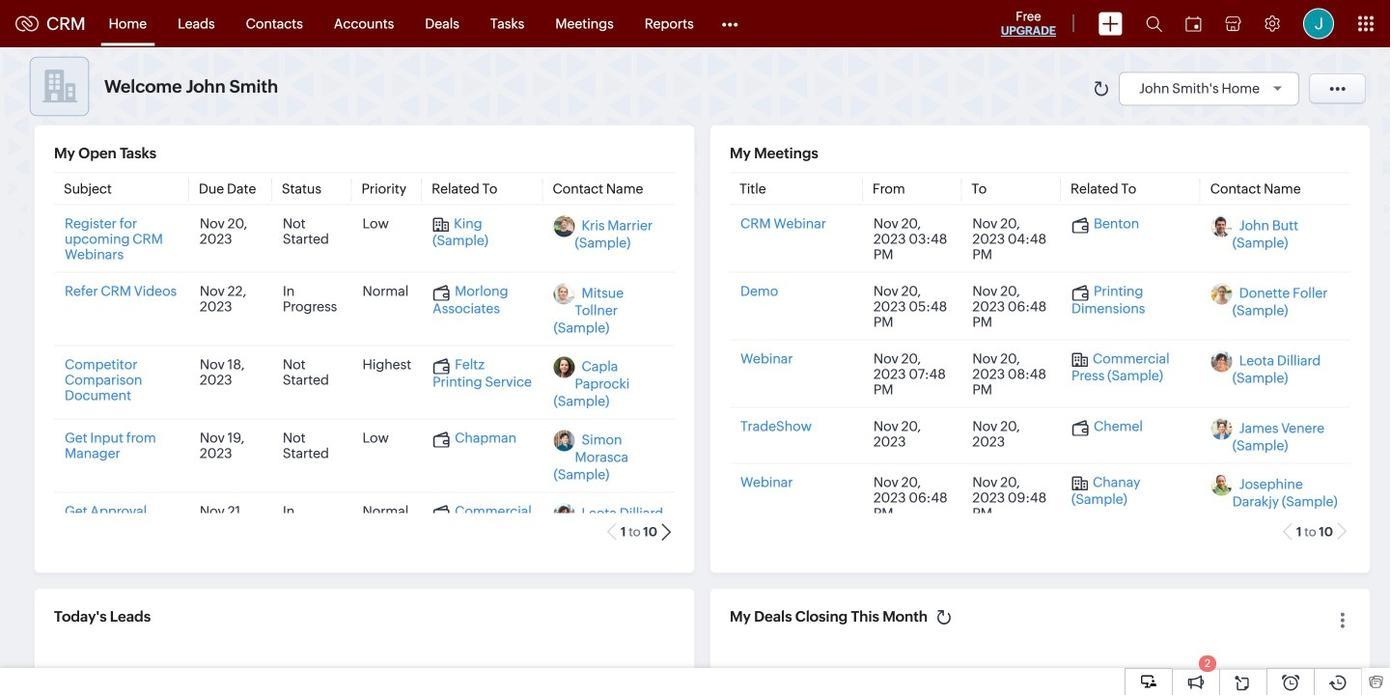 Task type: vqa. For each thing, say whether or not it's contained in the screenshot.
late by  days image
no



Task type: describe. For each thing, give the bounding box(es) containing it.
create menu element
[[1087, 0, 1134, 47]]

Other Modules field
[[709, 8, 751, 39]]

search image
[[1146, 15, 1162, 32]]

calendar image
[[1185, 16, 1202, 31]]



Task type: locate. For each thing, give the bounding box(es) containing it.
logo image
[[15, 16, 39, 31]]

profile image
[[1303, 8, 1334, 39]]

create menu image
[[1099, 12, 1123, 35]]

profile element
[[1292, 0, 1346, 47]]

search element
[[1134, 0, 1174, 47]]



